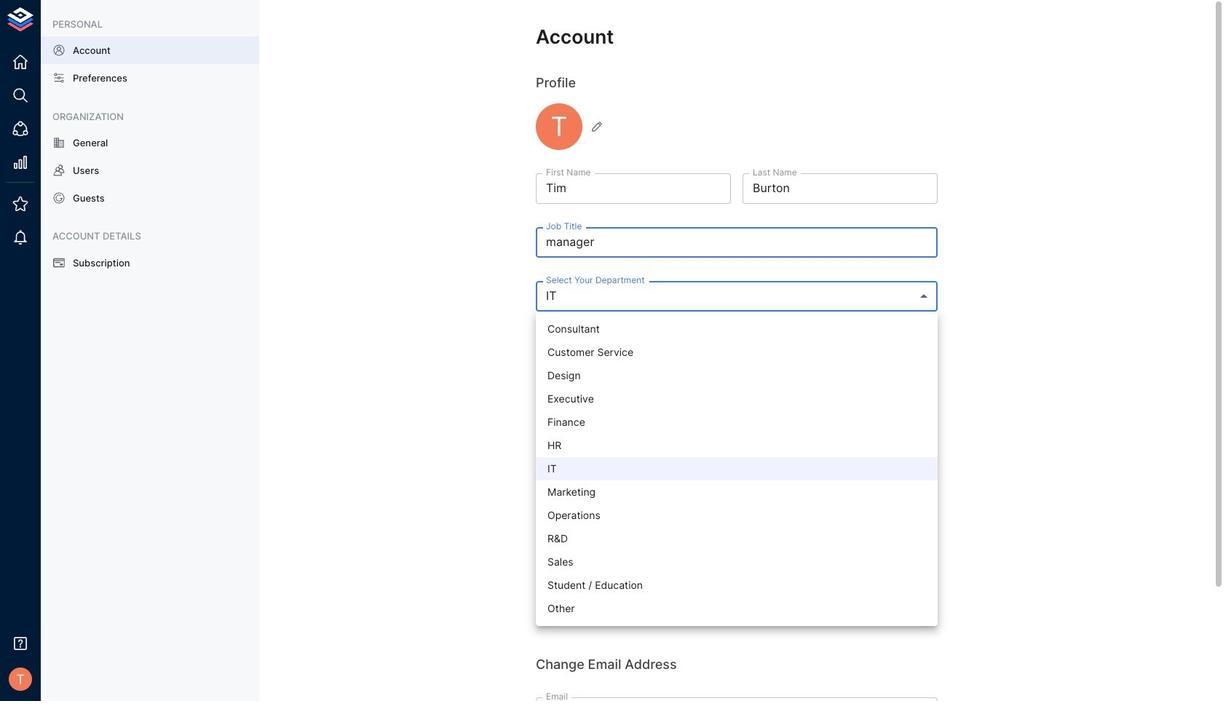 Task type: locate. For each thing, give the bounding box(es) containing it.
7 option from the top
[[536, 457, 938, 481]]

1 option from the top
[[536, 317, 938, 341]]

9 option from the top
[[536, 504, 938, 527]]

John text field
[[536, 173, 731, 204]]

2 password password field from the top
[[536, 516, 904, 547]]

option
[[536, 317, 938, 341], [536, 341, 938, 364], [536, 364, 938, 387], [536, 387, 938, 411], [536, 411, 938, 434], [536, 434, 938, 457], [536, 457, 938, 481], [536, 481, 938, 504], [536, 504, 938, 527], [536, 527, 938, 550], [536, 550, 938, 574], [536, 574, 938, 597], [536, 597, 938, 620]]

Doe text field
[[743, 173, 938, 204]]

0 vertical spatial password password field
[[536, 462, 938, 493]]

13 option from the top
[[536, 597, 938, 620]]

Password password field
[[536, 462, 938, 493], [536, 516, 904, 547]]

None field
[[536, 281, 938, 312]]

CEO text field
[[536, 227, 938, 258]]

4 option from the top
[[536, 387, 938, 411]]

2 option from the top
[[536, 341, 938, 364]]

3 option from the top
[[536, 364, 938, 387]]

11 option from the top
[[536, 550, 938, 574]]

6 option from the top
[[536, 434, 938, 457]]

1 vertical spatial password password field
[[536, 516, 904, 547]]

list box
[[536, 312, 938, 626]]

12 option from the top
[[536, 574, 938, 597]]



Task type: vqa. For each thing, say whether or not it's contained in the screenshot.
3rd 'option' from the bottom of the page
yes



Task type: describe. For each thing, give the bounding box(es) containing it.
you@example.com text field
[[536, 697, 938, 701]]

8 option from the top
[[536, 481, 938, 504]]

10 option from the top
[[536, 527, 938, 550]]

1 password password field from the top
[[536, 462, 938, 493]]

5 option from the top
[[536, 411, 938, 434]]



